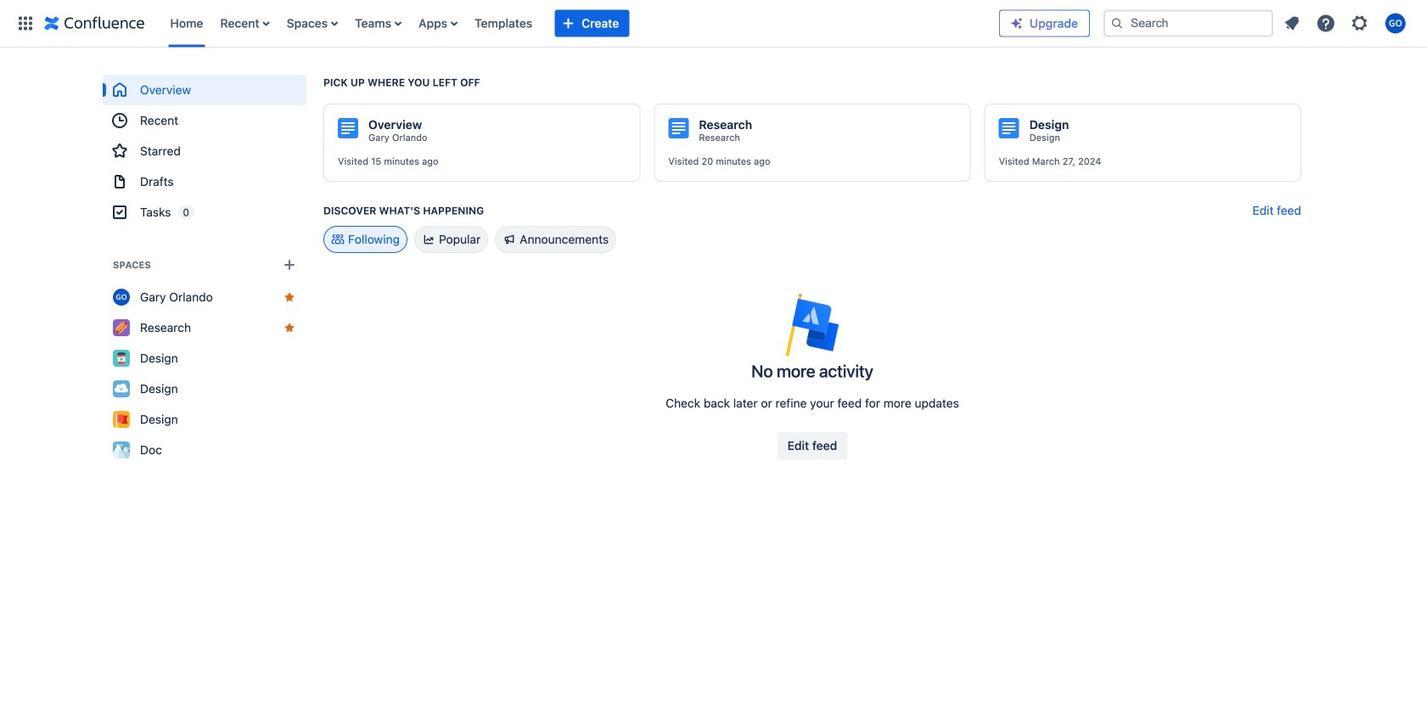 Task type: vqa. For each thing, say whether or not it's contained in the screenshot.
the top Add reaction image
no



Task type: locate. For each thing, give the bounding box(es) containing it.
button group group
[[778, 432, 848, 459]]

list
[[162, 0, 999, 47], [1277, 8, 1416, 39]]

banner
[[0, 0, 1427, 48]]

unstar this space image
[[283, 321, 296, 335]]

list for premium 'image'
[[1277, 8, 1416, 39]]

None search field
[[1104, 10, 1274, 37]]

0 horizontal spatial list
[[162, 0, 999, 47]]

group
[[103, 75, 307, 228]]

notification icon image
[[1282, 13, 1303, 34]]

global element
[[10, 0, 999, 47]]

confluence image
[[44, 13, 145, 34], [44, 13, 145, 34]]

list for appswitcher icon
[[162, 0, 999, 47]]

unstar this space image
[[283, 290, 296, 304]]

your profile and preferences image
[[1386, 13, 1406, 34]]

appswitcher icon image
[[15, 13, 36, 34]]

settings icon image
[[1350, 13, 1371, 34]]

1 horizontal spatial list
[[1277, 8, 1416, 39]]



Task type: describe. For each thing, give the bounding box(es) containing it.
premium image
[[1011, 17, 1024, 30]]

search image
[[1111, 17, 1124, 30]]

Search field
[[1104, 10, 1274, 37]]

create a space image
[[279, 255, 300, 275]]

help icon image
[[1316, 13, 1337, 34]]



